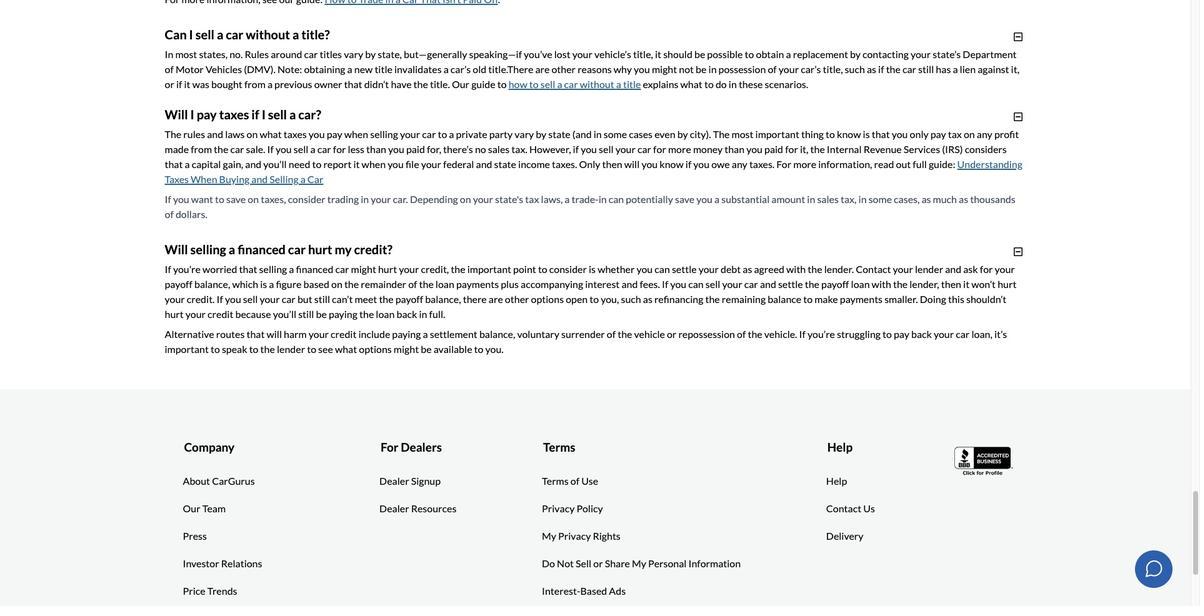 Task type: vqa. For each thing, say whether or not it's contained in the screenshot.
100%
no



Task type: locate. For each thing, give the bounding box(es) containing it.
2 horizontal spatial important
[[755, 128, 799, 140]]

0 vertical spatial vary
[[344, 48, 363, 60]]

2 will from the top
[[165, 242, 188, 257]]

dealer signup link
[[380, 474, 441, 489]]

if inside alternative routes that will harm your credit include paying a settlement balance, voluntary surrender of the vehicle or repossession of the vehicle. if you're struggling to pay back your car loan, it's important to speak to the lender to see what options might be available to you.
[[799, 328, 806, 340]]

with
[[786, 263, 806, 275], [872, 278, 891, 290]]

1 vertical spatial terms
[[542, 475, 569, 487]]

what inside alternative routes that will harm your credit include paying a settlement balance, voluntary surrender of the vehicle or repossession of the vehicle. if you're struggling to pay back your car loan, it's important to speak to the lender to see what options might be available to you.
[[335, 343, 357, 355]]

paid up the 'amount'
[[765, 143, 783, 155]]

a right laws,
[[565, 193, 570, 205]]

1 horizontal spatial with
[[872, 278, 891, 290]]

the down credit,
[[419, 278, 434, 290]]

car
[[226, 27, 243, 42], [304, 48, 318, 60], [903, 63, 916, 75], [564, 78, 578, 90], [422, 128, 436, 140], [230, 143, 244, 155], [317, 143, 331, 155], [638, 143, 651, 155], [288, 242, 306, 257], [335, 263, 349, 275], [744, 278, 758, 290], [282, 293, 296, 305], [956, 328, 970, 340]]

if right sale.
[[267, 143, 274, 155]]

understanding taxes when buying and selling a car
[[165, 158, 1023, 185]]

without for title?
[[246, 27, 290, 42]]

1 horizontal spatial important
[[467, 263, 511, 275]]

1 horizontal spatial might
[[394, 343, 419, 355]]

you right money
[[747, 143, 763, 155]]

1 vertical spatial will
[[165, 242, 188, 257]]

0 horizontal spatial will
[[267, 328, 282, 340]]

and up taxes,
[[251, 173, 268, 185]]

more
[[668, 143, 691, 155], [793, 158, 816, 170]]

0 vertical spatial know
[[837, 128, 861, 140]]

0 vertical spatial any
[[977, 128, 993, 140]]

selling down will selling a financed car hurt my credit?
[[259, 263, 287, 275]]

by right the even
[[677, 128, 688, 140]]

1 than from the left
[[366, 143, 386, 155]]

report
[[323, 158, 352, 170]]

dealer left signup
[[380, 475, 409, 487]]

then right only
[[602, 158, 622, 170]]

by up however,
[[536, 128, 547, 140]]

selling up worried in the top left of the page
[[190, 242, 226, 257]]

against
[[978, 63, 1009, 75]]

title?
[[301, 27, 330, 42]]

it,
[[1011, 63, 1020, 75], [800, 143, 809, 155]]

0 horizontal spatial tax
[[525, 193, 539, 205]]

the right speak
[[260, 343, 275, 355]]

see
[[318, 343, 333, 355]]

the down contacting
[[886, 63, 901, 75]]

a left the new
[[347, 63, 352, 75]]

will down cases
[[624, 158, 640, 170]]

0 horizontal spatial settle
[[672, 263, 697, 275]]

2 horizontal spatial or
[[667, 328, 677, 340]]

will for will i pay taxes if i sell a car?
[[165, 107, 188, 122]]

from inside the rules and laws on what taxes you pay when selling your car to a private party vary by state (and in some cases even by city). the most important thing to know is that you only pay tax on any profit made from the car sale. if you sell a car for less than you paid for, there's no sales tax. however, if you sell your car for more money than you paid for it, the internal revenue services (irs) considers that a capital gain, and you'll need to report it when you file your federal and state income taxes. only then will you know if you owe any taxes. for more information, read out full guide:
[[191, 143, 212, 155]]

1 vertical spatial consider
[[549, 263, 587, 275]]

my right 'share'
[[632, 557, 646, 569]]

payments
[[456, 278, 499, 290], [840, 293, 883, 305]]

party
[[489, 128, 513, 140]]

can right trade-
[[609, 193, 624, 205]]

1 will from the top
[[165, 107, 188, 122]]

0 vertical spatial title
[[375, 63, 393, 75]]

vehicle's
[[595, 48, 631, 60]]

2 horizontal spatial is
[[863, 128, 870, 140]]

most inside the rules and laws on what taxes you pay when selling your car to a private party vary by state (and in some cases even by city). the most important thing to know is that you only pay tax on any profit made from the car sale. if you sell a car for less than you paid for, there's no sales tax. however, if you sell your car for more money than you paid for it, the internal revenue services (irs) considers that a capital gain, and you'll need to report it when you file your federal and state income taxes. only then will you know if you owe any taxes. for more information, read out full guide:
[[732, 128, 754, 140]]

some left cases
[[604, 128, 627, 140]]

car down cases
[[638, 143, 651, 155]]

taxes
[[219, 107, 249, 122], [284, 128, 307, 140]]

can up refinancing
[[688, 278, 704, 290]]

0 vertical spatial lender
[[915, 263, 943, 275]]

1 the from the left
[[165, 128, 181, 140]]

if
[[267, 143, 274, 155], [165, 193, 171, 205], [165, 263, 171, 275], [662, 278, 668, 290], [217, 293, 223, 305], [799, 328, 806, 340]]

0 horizontal spatial state
[[494, 158, 516, 170]]

2 than from the left
[[725, 143, 745, 155]]

remaining
[[722, 293, 766, 305]]

you'll inside the rules and laws on what taxes you pay when selling your car to a private party vary by state (and in some cases even by city). the most important thing to know is that you only pay tax on any profit made from the car sale. if you sell a car for less than you paid for, there's no sales tax. however, if you sell your car for more money than you paid for it, the internal revenue services (irs) considers that a capital gain, and you'll need to report it when you file your federal and state income taxes. only then will you know if you owe any taxes. for more information, read out full guide:
[[263, 158, 287, 170]]

2 dealer from the top
[[380, 502, 409, 514]]

trading
[[327, 193, 359, 205]]

0 vertical spatial or
[[165, 78, 174, 90]]

to up car on the top left of the page
[[312, 158, 322, 170]]

1 car's from the left
[[451, 63, 471, 75]]

1 vertical spatial most
[[732, 128, 754, 140]]

you're left worried in the top left of the page
[[173, 263, 201, 275]]

sell left car?
[[268, 107, 287, 122]]

states,
[[199, 48, 228, 60]]

1 horizontal spatial for
[[777, 158, 792, 170]]

be inside if you're worried that selling a financed car might hurt your credit, the important point to consider is whether you can settle your debt as agreed with the lender. contact your lender and ask for your payoff balance, which is a figure based on the remainder of the loan payments plus accompanying interest and fees. if you can sell your car and settle the payoff loan with the lender, then it won't hurt your credit. if you sell your car but still can't meet the payoff balance, there are other options open to you, such as refinancing the remaining balance to make payments smaller. doing this shouldn't hurt your credit because you'll still be paying the loan back in full.
[[316, 308, 327, 320]]

2 the from the left
[[713, 128, 730, 140]]

be
[[694, 48, 705, 60], [696, 63, 707, 75], [316, 308, 327, 320], [421, 343, 432, 355]]

1 horizontal spatial financed
[[296, 263, 333, 275]]

0 vertical spatial important
[[755, 128, 799, 140]]

or inside alternative routes that will harm your credit include paying a settlement balance, voluntary surrender of the vehicle or repossession of the vehicle. if you're struggling to pay back your car loan, it's important to speak to the lender to see what options might be available to you.
[[667, 328, 677, 340]]

title down why
[[623, 78, 641, 90]]

will
[[624, 158, 640, 170], [267, 328, 282, 340]]

and
[[207, 128, 223, 140], [245, 158, 261, 170], [476, 158, 492, 170], [251, 173, 268, 185], [945, 263, 961, 275], [622, 278, 638, 290], [760, 278, 776, 290]]

0 vertical spatial options
[[531, 293, 564, 305]]

0 horizontal spatial title,
[[633, 48, 653, 60]]

0 horizontal spatial loan
[[376, 308, 395, 320]]

2 vertical spatial balance,
[[479, 328, 515, 340]]

sell up need
[[294, 143, 308, 155]]

contact us link
[[826, 501, 875, 516]]

1 vertical spatial our
[[183, 502, 200, 514]]

know
[[837, 128, 861, 140], [660, 158, 684, 170]]

0 horizontal spatial taxes.
[[552, 158, 577, 170]]

2 vertical spatial is
[[260, 278, 267, 290]]

title
[[375, 63, 393, 75], [623, 78, 641, 90]]

lender inside alternative routes that will harm your credit include paying a settlement balance, voluntary surrender of the vehicle or repossession of the vehicle. if you're struggling to pay back your car loan, it's important to speak to the lender to see what options might be available to you.
[[277, 343, 305, 355]]

scenarios.
[[765, 78, 808, 90]]

my privacy rights
[[542, 530, 621, 542]]

the
[[165, 128, 181, 140], [713, 128, 730, 140]]

in inside in most states, no. rules around car titles vary by state, but—generally speaking—if you've lost your vehicle's title, it should be possible to obtain a replacement by contacting your state's department of motor vehicles (dmv). note: obtaining a new title invalidates a car's old title.there are other reasons why you might not be in possession of your car's title, such as if the car still has a lien against it, or if it was bought from a previous owner that didn't have the title. our guide to
[[709, 63, 717, 75]]

selling inside the rules and laws on what taxes you pay when selling your car to a private party vary by state (and in some cases even by city). the most important thing to know is that you only pay tax on any profit made from the car sale. if you sell a car for less than you paid for, there's no sales tax. however, if you sell your car for more money than you paid for it, the internal revenue services (irs) considers that a capital gain, and you'll need to report it when you file your federal and state income taxes. only then will you know if you owe any taxes. for more information, read out full guide:
[[370, 128, 398, 140]]

doing
[[920, 293, 946, 305]]

vary inside in most states, no. rules around car titles vary by state, but—generally speaking—if you've lost your vehicle's title, it should be possible to obtain a replacement by contacting your state's department of motor vehicles (dmv). note: obtaining a new title invalidates a car's old title.there are other reasons why you might not be in possession of your car's title, such as if the car still has a lien against it, or if it was bought from a previous owner that didn't have the title. our guide to
[[344, 48, 363, 60]]

0 horizontal spatial paid
[[406, 143, 425, 155]]

0 horizontal spatial consider
[[288, 193, 326, 205]]

0 vertical spatial most
[[175, 48, 197, 60]]

1 taxes. from the left
[[552, 158, 577, 170]]

such inside if you're worried that selling a financed car might hurt your credit, the important point to consider is whether you can settle your debt as agreed with the lender. contact your lender and ask for your payoff balance, which is a figure based on the remainder of the loan payments plus accompanying interest and fees. if you can sell your car and settle the payoff loan with the lender, then it won't hurt your credit. if you sell your car but still can't meet the payoff balance, there are other options open to you, such as refinancing the remaining balance to make payments smaller. doing this shouldn't hurt your credit because you'll still be paying the loan back in full.
[[621, 293, 641, 305]]

to right speak
[[249, 343, 258, 355]]

your down debt
[[722, 278, 742, 290]]

however,
[[529, 143, 571, 155]]

department
[[963, 48, 1017, 60]]

2 vertical spatial important
[[165, 343, 209, 355]]

payments up there
[[456, 278, 499, 290]]

financed up 'which'
[[238, 242, 286, 257]]

you're inside if you're worried that selling a financed car might hurt your credit, the important point to consider is whether you can settle your debt as agreed with the lender. contact your lender and ask for your payoff balance, which is a figure based on the remainder of the loan payments plus accompanying interest and fees. if you can sell your car and settle the payoff loan with the lender, then it won't hurt your credit. if you sell your car but still can't meet the payoff balance, there are other options open to you, such as refinancing the remaining balance to make payments smaller. doing this shouldn't hurt your credit because you'll still be paying the loan back in full.
[[173, 263, 201, 275]]

no
[[475, 143, 486, 155]]

as left much
[[922, 193, 931, 205]]

0 vertical spatial you're
[[173, 263, 201, 275]]

still inside in most states, no. rules around car titles vary by state, but—generally speaking—if you've lost your vehicle's title, it should be possible to obtain a replacement by contacting your state's department of motor vehicles (dmv). note: obtaining a new title invalidates a car's old title.there are other reasons why you might not be in possession of your car's title, such as if the car still has a lien against it, or if it was bought from a previous owner that didn't have the title. our guide to
[[918, 63, 934, 75]]

you,
[[601, 293, 619, 305]]

0 vertical spatial will
[[624, 158, 640, 170]]

in left full.
[[419, 308, 427, 320]]

then inside if you're worried that selling a financed car might hurt your credit, the important point to consider is whether you can settle your debt as agreed with the lender. contact your lender and ask for your payoff balance, which is a figure based on the remainder of the loan payments plus accompanying interest and fees. if you can sell your car and settle the payoff loan with the lender, then it won't hurt your credit. if you sell your car but still can't meet the payoff balance, there are other options open to you, such as refinancing the remaining balance to make payments smaller. doing this shouldn't hurt your credit because you'll still be paying the loan back in full.
[[941, 278, 961, 290]]

lender up lender, on the right
[[915, 263, 943, 275]]

car's left old
[[451, 63, 471, 75]]

tax inside the rules and laws on what taxes you pay when selling your car to a private party vary by state (and in some cases even by city). the most important thing to know is that you only pay tax on any profit made from the car sale. if you sell a car for less than you paid for, there's no sales tax. however, if you sell your car for more money than you paid for it, the internal revenue services (irs) considers that a capital gain, and you'll need to report it when you file your federal and state income taxes. only then will you know if you owe any taxes. for more information, read out full guide:
[[948, 128, 962, 140]]

a right has
[[953, 63, 958, 75]]

0 vertical spatial consider
[[288, 193, 326, 205]]

state
[[548, 128, 571, 140], [494, 158, 516, 170]]

to left do
[[704, 78, 714, 90]]

other inside if you're worried that selling a financed car might hurt your credit, the important point to consider is whether you can settle your debt as agreed with the lender. contact your lender and ask for your payoff balance, which is a figure based on the remainder of the loan payments plus accompanying interest and fees. if you can sell your car and settle the payoff loan with the lender, then it won't hurt your credit. if you sell your car but still can't meet the payoff balance, there are other options open to you, such as refinancing the remaining balance to make payments smaller. doing this shouldn't hurt your credit because you'll still be paying the loan back in full.
[[505, 293, 529, 305]]

1 dealer from the top
[[380, 475, 409, 487]]

in inside the rules and laws on what taxes you pay when selling your car to a private party vary by state (and in some cases even by city). the most important thing to know is that you only pay tax on any profit made from the car sale. if you sell a car for less than you paid for, there's no sales tax. however, if you sell your car for more money than you paid for it, the internal revenue services (irs) considers that a capital gain, and you'll need to report it when you file your federal and state income taxes. only then will you know if you owe any taxes. for more information, read out full guide:
[[594, 128, 602, 140]]

and left laws on the top of page
[[207, 128, 223, 140]]

car's
[[451, 63, 471, 75], [801, 63, 821, 75]]

0 vertical spatial sales
[[488, 143, 510, 155]]

know down the even
[[660, 158, 684, 170]]

0 vertical spatial my
[[542, 530, 556, 542]]

you inside in most states, no. rules around car titles vary by state, but—generally speaking—if you've lost your vehicle's title, it should be possible to obtain a replacement by contacting your state's department of motor vehicles (dmv). note: obtaining a new title invalidates a car's old title.there are other reasons why you might not be in possession of your car's title, such as if the car still has a lien against it, or if it was bought from a previous owner that didn't have the title. our guide to
[[634, 63, 650, 75]]

without for title
[[580, 78, 614, 90]]

by left contacting
[[850, 48, 861, 60]]

1 horizontal spatial options
[[531, 293, 564, 305]]

my privacy rights link
[[542, 529, 621, 544]]

taxes up laws on the top of page
[[219, 107, 249, 122]]

back
[[397, 308, 417, 320], [911, 328, 932, 340]]

if down taxes
[[165, 193, 171, 205]]

possession
[[719, 63, 766, 75]]

car up for,
[[422, 128, 436, 140]]

1 vertical spatial help
[[826, 475, 847, 487]]

2 vertical spatial selling
[[259, 263, 287, 275]]

if inside if you want to save on taxes, consider trading in your car. depending on your state's tax laws, a trade-in can potentially save you a substantial amount in sales tax, in some cases, as much as thousands of dollars.
[[165, 193, 171, 205]]

lender down the 'harm'
[[277, 343, 305, 355]]

title,
[[633, 48, 653, 60], [823, 63, 843, 75]]

consider down car on the top left of the page
[[288, 193, 326, 205]]

1 horizontal spatial tax
[[948, 128, 962, 140]]

car
[[307, 173, 323, 185]]

but
[[297, 293, 312, 305]]

accompanying
[[521, 278, 583, 290]]

profit
[[994, 128, 1019, 140]]

important up plus
[[467, 263, 511, 275]]

0 vertical spatial with
[[786, 263, 806, 275]]

cases,
[[894, 193, 920, 205]]

0 horizontal spatial taxes
[[219, 107, 249, 122]]

how
[[509, 78, 527, 90]]

be inside alternative routes that will harm your credit include paying a settlement balance, voluntary surrender of the vehicle or repossession of the vehicle. if you're struggling to pay back your car loan, it's important to speak to the lender to see what options might be available to you.
[[421, 343, 432, 355]]

to inside if you want to save on taxes, consider trading in your car. depending on your state's tax laws, a trade-in can potentially save you a substantial amount in sales tax, in some cases, as much as thousands of dollars.
[[215, 193, 224, 205]]

that inside if you're worried that selling a financed car might hurt your credit, the important point to consider is whether you can settle your debt as agreed with the lender. contact your lender and ask for your payoff balance, which is a figure based on the remainder of the loan payments plus accompanying interest and fees. if you can sell your car and settle the payoff loan with the lender, then it won't hurt your credit. if you sell your car but still can't meet the payoff balance, there are other options open to you, such as refinancing the remaining balance to make payments smaller. doing this shouldn't hurt your credit because you'll still be paying the loan back in full.
[[239, 263, 257, 275]]

title.
[[430, 78, 450, 90]]

i for pay
[[190, 107, 194, 122]]

0 horizontal spatial important
[[165, 343, 209, 355]]

back down doing at the right of page
[[911, 328, 932, 340]]

1 vertical spatial might
[[351, 263, 376, 275]]

in inside if you're worried that selling a financed car might hurt your credit, the important point to consider is whether you can settle your debt as agreed with the lender. contact your lender and ask for your payoff balance, which is a figure based on the remainder of the loan payments plus accompanying interest and fees. if you can sell your car and settle the payoff loan with the lender, then it won't hurt your credit. if you sell your car but still can't meet the payoff balance, there are other options open to you, such as refinancing the remaining balance to make payments smaller. doing this shouldn't hurt your credit because you'll still be paying the loan back in full.
[[419, 308, 427, 320]]

your left debt
[[699, 263, 719, 275]]

to
[[745, 48, 754, 60], [497, 78, 507, 90], [529, 78, 539, 90], [704, 78, 714, 90], [438, 128, 447, 140], [826, 128, 835, 140], [312, 158, 322, 170], [215, 193, 224, 205], [538, 263, 547, 275], [590, 293, 599, 305], [803, 293, 813, 305], [883, 328, 892, 340], [211, 343, 220, 355], [249, 343, 258, 355], [307, 343, 316, 355], [474, 343, 484, 355]]

understanding
[[957, 158, 1023, 170]]

such inside in most states, no. rules around car titles vary by state, but—generally speaking—if you've lost your vehicle's title, it should be possible to obtain a replacement by contacting your state's department of motor vehicles (dmv). note: obtaining a new title invalidates a car's old title.there are other reasons why you might not be in possession of your car's title, such as if the car still has a lien against it, or if it was bought from a previous owner that didn't have the title. our guide to
[[845, 63, 865, 75]]

your left credit,
[[399, 263, 419, 275]]

trends
[[207, 585, 237, 597]]

from inside in most states, no. rules around car titles vary by state, but—generally speaking—if you've lost your vehicle's title, it should be possible to obtain a replacement by contacting your state's department of motor vehicles (dmv). note: obtaining a new title invalidates a car's old title.there are other reasons why you might not be in possession of your car's title, such as if the car still has a lien against it, or if it was bought from a previous owner that didn't have the title. our guide to
[[244, 78, 266, 90]]

and down the 'no'
[[476, 158, 492, 170]]

some inside the rules and laws on what taxes you pay when selling your car to a private party vary by state (and in some cases even by city). the most important thing to know is that you only pay tax on any profit made from the car sale. if you sell a car for less than you paid for, there's no sales tax. however, if you sell your car for more money than you paid for it, the internal revenue services (irs) considers that a capital gain, and you'll need to report it when you file your federal and state income taxes. only then will you know if you owe any taxes. for more information, read out full guide:
[[604, 128, 627, 140]]

vary up tax.
[[515, 128, 534, 140]]

are down you've
[[535, 63, 550, 75]]

0 vertical spatial balance,
[[194, 278, 230, 290]]

a
[[217, 27, 223, 42], [293, 27, 299, 42], [786, 48, 791, 60], [347, 63, 352, 75], [444, 63, 449, 75], [953, 63, 958, 75], [267, 78, 273, 90], [557, 78, 562, 90], [616, 78, 621, 90], [289, 107, 296, 122], [449, 128, 454, 140], [310, 143, 315, 155], [185, 158, 190, 170], [300, 173, 306, 185], [565, 193, 570, 205], [715, 193, 720, 205], [229, 242, 235, 257], [289, 263, 294, 275], [269, 278, 274, 290], [423, 328, 428, 340]]

that up taxes
[[165, 158, 183, 170]]

0 vertical spatial more
[[668, 143, 691, 155]]

1 vertical spatial vary
[[515, 128, 534, 140]]

if inside the rules and laws on what taxes you pay when selling your car to a private party vary by state (and in some cases even by city). the most important thing to know is that you only pay tax on any profit made from the car sale. if you sell a car for less than you paid for, there's no sales tax. however, if you sell your car for more money than you paid for it, the internal revenue services (irs) considers that a capital gain, and you'll need to report it when you file your federal and state income taxes. only then will you know if you owe any taxes. for more information, read out full guide:
[[267, 143, 274, 155]]

1 vertical spatial taxes
[[284, 128, 307, 140]]

1 vertical spatial more
[[793, 158, 816, 170]]

balance,
[[194, 278, 230, 290], [425, 293, 461, 305], [479, 328, 515, 340]]

1 horizontal spatial it,
[[1011, 63, 1020, 75]]

paying inside if you're worried that selling a financed car might hurt your credit, the important point to consider is whether you can settle your debt as agreed with the lender. contact your lender and ask for your payoff balance, which is a figure based on the remainder of the loan payments plus accompanying interest and fees. if you can sell your car and settle the payoff loan with the lender, then it won't hurt your credit. if you sell your car but still can't meet the payoff balance, there are other options open to you, such as refinancing the remaining balance to make payments smaller. doing this shouldn't hurt your credit because you'll still be paying the loan back in full.
[[329, 308, 358, 320]]

1 vertical spatial lender
[[277, 343, 305, 355]]

understanding taxes when buying and selling a car link
[[165, 158, 1023, 185]]

any
[[977, 128, 993, 140], [732, 158, 748, 170]]

you down owe
[[696, 193, 713, 205]]

are down plus
[[489, 293, 503, 305]]

if right vehicle.
[[799, 328, 806, 340]]

0 horizontal spatial credit
[[208, 308, 233, 320]]

a up figure
[[289, 263, 294, 275]]

1 vertical spatial from
[[191, 143, 212, 155]]

sell
[[576, 557, 591, 569]]

1 vertical spatial credit
[[331, 328, 357, 340]]

it, inside in most states, no. rules around car titles vary by state, but—generally speaking—if you've lost your vehicle's title, it should be possible to obtain a replacement by contacting your state's department of motor vehicles (dmv). note: obtaining a new title invalidates a car's old title.there are other reasons why you might not be in possession of your car's title, such as if the car still has a lien against it, or if it was bought from a previous owner that didn't have the title. our guide to
[[1011, 63, 1020, 75]]

will inside alternative routes that will harm your credit include paying a settlement balance, voluntary surrender of the vehicle or repossession of the vehicle. if you're struggling to pay back your car loan, it's important to speak to the lender to see what options might be available to you.
[[267, 328, 282, 340]]

0 horizontal spatial without
[[246, 27, 290, 42]]

selling inside if you're worried that selling a financed car might hurt your credit, the important point to consider is whether you can settle your debt as agreed with the lender. contact your lender and ask for your payoff balance, which is a figure based on the remainder of the loan payments plus accompanying interest and fees. if you can sell your car and settle the payoff loan with the lender, then it won't hurt your credit. if you sell your car but still can't meet the payoff balance, there are other options open to you, such as refinancing the remaining balance to make payments smaller. doing this shouldn't hurt your credit because you'll still be paying the loan back in full.
[[259, 263, 287, 275]]

a down made at the left
[[185, 158, 190, 170]]

1 horizontal spatial payoff
[[396, 293, 423, 305]]

0 horizontal spatial with
[[786, 263, 806, 275]]

tax inside if you want to save on taxes, consider trading in your car. depending on your state's tax laws, a trade-in can potentially save you a substantial amount in sales tax, in some cases, as much as thousands of dollars.
[[525, 193, 539, 205]]

title, down the replacement
[[823, 63, 843, 75]]

such down contacting
[[845, 63, 865, 75]]

0 horizontal spatial can
[[609, 193, 624, 205]]

1 vertical spatial financed
[[296, 263, 333, 275]]

settle
[[672, 263, 697, 275], [778, 278, 803, 290]]

make
[[815, 293, 838, 305]]

car left loan, on the right of the page
[[956, 328, 970, 340]]

state down tax.
[[494, 158, 516, 170]]

open chat window image
[[1144, 559, 1164, 579]]

and inside understanding taxes when buying and selling a car
[[251, 173, 268, 185]]

speaking—if
[[469, 48, 522, 60]]

you'll up selling
[[263, 158, 287, 170]]

1 vertical spatial dealer
[[380, 502, 409, 514]]

0 vertical spatial it,
[[1011, 63, 1020, 75]]

options inside if you're worried that selling a financed car might hurt your credit, the important point to consider is whether you can settle your debt as agreed with the lender. contact your lender and ask for your payoff balance, which is a figure based on the remainder of the loan payments plus accompanying interest and fees. if you can sell your car and settle the payoff loan with the lender, then it won't hurt your credit. if you sell your car but still can't meet the payoff balance, there are other options open to you, such as refinancing the remaining balance to make payments smaller. doing this shouldn't hurt your credit because you'll still be paying the loan back in full.
[[531, 293, 564, 305]]

most inside in most states, no. rules around car titles vary by state, but—generally speaking—if you've lost your vehicle's title, it should be possible to obtain a replacement by contacting your state's department of motor vehicles (dmv). note: obtaining a new title invalidates a car's old title.there are other reasons why you might not be in possession of your car's title, such as if the car still has a lien against it, or if it was bought from a previous owner that didn't have the title. our guide to
[[175, 48, 197, 60]]

include
[[358, 328, 390, 340]]

by
[[365, 48, 376, 60], [850, 48, 861, 60], [536, 128, 547, 140], [677, 128, 688, 140]]

our inside "link"
[[183, 502, 200, 514]]

0 vertical spatial state
[[548, 128, 571, 140]]

0 vertical spatial financed
[[238, 242, 286, 257]]

these
[[739, 78, 763, 90]]

repossession
[[678, 328, 735, 340]]

you left for,
[[388, 143, 404, 155]]

when down less
[[362, 158, 386, 170]]

important inside the rules and laws on what taxes you pay when selling your car to a private party vary by state (and in some cases even by city). the most important thing to know is that you only pay tax on any profit made from the car sale. if you sell a car for less than you paid for, there's no sales tax. however, if you sell your car for more money than you paid for it, the internal revenue services (irs) considers that a capital gain, and you'll need to report it when you file your federal and state income taxes. only then will you know if you owe any taxes. for more information, read out full guide:
[[755, 128, 799, 140]]

paying inside alternative routes that will harm your credit include paying a settlement balance, voluntary surrender of the vehicle or repossession of the vehicle. if you're struggling to pay back your car loan, it's important to speak to the lender to see what options might be available to you.
[[392, 328, 421, 340]]

you up need
[[276, 143, 292, 155]]

a left car?
[[289, 107, 296, 122]]

much
[[933, 193, 957, 205]]

might inside alternative routes that will harm your credit include paying a settlement balance, voluntary surrender of the vehicle or repossession of the vehicle. if you're struggling to pay back your car loan, it's important to speak to the lender to see what options might be available to you.
[[394, 343, 419, 355]]

delivery link
[[826, 529, 864, 544]]

contact us
[[826, 502, 875, 514]]

1 horizontal spatial car's
[[801, 63, 821, 75]]

the up "can't"
[[344, 278, 359, 290]]

1 horizontal spatial any
[[977, 128, 993, 140]]

pay up the report
[[327, 128, 342, 140]]

the left vehicle
[[618, 328, 632, 340]]

terms up the terms of use
[[543, 440, 575, 455]]

state's
[[495, 193, 523, 205]]

as
[[867, 63, 876, 75], [922, 193, 931, 205], [959, 193, 968, 205], [743, 263, 752, 275], [643, 293, 653, 305]]

potentially
[[626, 193, 673, 205]]

consider inside if you're worried that selling a financed car might hurt your credit, the important point to consider is whether you can settle your debt as agreed with the lender. contact your lender and ask for your payoff balance, which is a figure based on the remainder of the loan payments plus accompanying interest and fees. if you can sell your car and settle the payoff loan with the lender, then it won't hurt your credit. if you sell your car but still can't meet the payoff balance, there are other options open to you, such as refinancing the remaining balance to make payments smaller. doing this shouldn't hurt your credit because you'll still be paying the loan back in full.
[[549, 263, 587, 275]]

0 horizontal spatial more
[[668, 143, 691, 155]]

0 horizontal spatial sales
[[488, 143, 510, 155]]

then inside the rules and laws on what taxes you pay when selling your car to a private party vary by state (and in some cases even by city). the most important thing to know is that you only pay tax on any profit made from the car sale. if you sell a car for less than you paid for, there's no sales tax. however, if you sell your car for more money than you paid for it, the internal revenue services (irs) considers that a capital gain, and you'll need to report it when you file your federal and state income taxes. only then will you know if you owe any taxes. for more information, read out full guide:
[[602, 158, 622, 170]]

terms
[[543, 440, 575, 455], [542, 475, 569, 487]]

it left was
[[184, 78, 190, 90]]

without up rules
[[246, 27, 290, 42]]

tax up (irs)
[[948, 128, 962, 140]]

1 horizontal spatial taxes.
[[749, 158, 775, 170]]

1 vertical spatial selling
[[190, 242, 226, 257]]

0 vertical spatial other
[[552, 63, 576, 75]]

1 vertical spatial payments
[[840, 293, 883, 305]]

1 vertical spatial some
[[869, 193, 892, 205]]

hurt
[[308, 242, 332, 257], [378, 263, 397, 275], [998, 278, 1017, 290], [165, 308, 184, 320]]

which
[[232, 278, 258, 290]]

pay right only
[[931, 128, 946, 140]]

terms for terms of use
[[542, 475, 569, 487]]

then up "this"
[[941, 278, 961, 290]]

help up contact us
[[826, 475, 847, 487]]

2 horizontal spatial payoff
[[821, 278, 849, 290]]

for left dealers
[[381, 440, 399, 455]]

dealer
[[380, 475, 409, 487], [380, 502, 409, 514]]

contacting
[[863, 48, 909, 60]]

will for will selling a financed car hurt my credit?
[[165, 242, 188, 257]]

1 horizontal spatial the
[[713, 128, 730, 140]]

1 vertical spatial such
[[621, 293, 641, 305]]

1 vertical spatial or
[[667, 328, 677, 340]]

payments right make at right
[[840, 293, 883, 305]]

in up do
[[709, 63, 717, 75]]

still down based
[[314, 293, 330, 305]]

2 vertical spatial might
[[394, 343, 419, 355]]

it, right against
[[1011, 63, 1020, 75]]

2 car's from the left
[[801, 63, 821, 75]]

do not sell or share my personal information link
[[542, 556, 741, 571]]

personal
[[648, 557, 687, 569]]

0 horizontal spatial what
[[260, 128, 282, 140]]

services
[[904, 143, 940, 155]]

sell up repossession
[[706, 278, 720, 290]]

worried
[[203, 263, 237, 275]]

1 vertical spatial sales
[[817, 193, 839, 205]]

1 horizontal spatial credit
[[331, 328, 357, 340]]

vary up the new
[[344, 48, 363, 60]]

0 horizontal spatial the
[[165, 128, 181, 140]]

save right potentially
[[675, 193, 695, 205]]

1 horizontal spatial is
[[589, 263, 596, 275]]

dealers
[[401, 440, 442, 455]]

it inside if you're worried that selling a financed car might hurt your credit, the important point to consider is whether you can settle your debt as agreed with the lender. contact your lender and ask for your payoff balance, which is a figure based on the remainder of the loan payments plus accompanying interest and fees. if you can sell your car and settle the payoff loan with the lender, then it won't hurt your credit. if you sell your car but still can't meet the payoff balance, there are other options open to you, such as refinancing the remaining balance to make payments smaller. doing this shouldn't hurt your credit because you'll still be paying the loan back in full.
[[963, 278, 970, 290]]

you'll up the 'harm'
[[273, 308, 296, 320]]

our inside in most states, no. rules around car titles vary by state, but—generally speaking—if you've lost your vehicle's title, it should be possible to obtain a replacement by contacting your state's department of motor vehicles (dmv). note: obtaining a new title invalidates a car's old title.there are other reasons why you might not be in possession of your car's title, such as if the car still has a lien against it, or if it was bought from a previous owner that didn't have the title. our guide to
[[452, 78, 469, 90]]

1 horizontal spatial vary
[[515, 128, 534, 140]]

dealer for dealer signup
[[380, 475, 409, 487]]

guide
[[471, 78, 495, 90]]

0 horizontal spatial balance,
[[194, 278, 230, 290]]

0 vertical spatial contact
[[856, 263, 891, 275]]

might inside in most states, no. rules around car titles vary by state, but—generally speaking—if you've lost your vehicle's title, it should be possible to obtain a replacement by contacting your state's department of motor vehicles (dmv). note: obtaining a new title invalidates a car's old title.there are other reasons why you might not be in possession of your car's title, such as if the car still has a lien against it, or if it was bought from a previous owner that didn't have the title. our guide to
[[652, 63, 677, 75]]

0 vertical spatial help
[[827, 440, 853, 455]]

car.
[[393, 193, 408, 205]]

0 horizontal spatial car's
[[451, 63, 471, 75]]

of inside if you're worried that selling a financed car might hurt your credit, the important point to consider is whether you can settle your debt as agreed with the lender. contact your lender and ask for your payoff balance, which is a figure based on the remainder of the loan payments plus accompanying interest and fees. if you can sell your car and settle the payoff loan with the lender, then it won't hurt your credit. if you sell your car but still can't meet the payoff balance, there are other options open to you, such as refinancing the remaining balance to make payments smaller. doing this shouldn't hurt your credit because you'll still be paying the loan back in full.
[[408, 278, 417, 290]]



Task type: describe. For each thing, give the bounding box(es) containing it.
the down remainder
[[379, 293, 394, 305]]

policy
[[577, 502, 603, 514]]

your down for,
[[421, 158, 441, 170]]

guide:
[[929, 158, 955, 170]]

have
[[391, 78, 412, 90]]

motor
[[176, 63, 204, 75]]

ask
[[963, 263, 978, 275]]

2 horizontal spatial loan
[[851, 278, 870, 290]]

amount
[[772, 193, 805, 205]]

and left the ask
[[945, 263, 961, 275]]

figure
[[276, 278, 302, 290]]

federal
[[443, 158, 474, 170]]

for inside the rules and laws on what taxes you pay when selling your car to a private party vary by state (and in some cases even by city). the most important thing to know is that you only pay tax on any profit made from the car sale. if you sell a car for less than you paid for, there's no sales tax. however, if you sell your car for more money than you paid for it, the internal revenue services (irs) considers that a capital gain, and you'll need to report it when you file your federal and state income taxes. only then will you know if you owe any taxes. for more information, read out full guide:
[[777, 158, 792, 170]]

you'll inside if you're worried that selling a financed car might hurt your credit, the important point to consider is whether you can settle your debt as agreed with the lender. contact your lender and ask for your payoff balance, which is a figure based on the remainder of the loan payments plus accompanying interest and fees. if you can sell your car and settle the payoff loan with the lender, then it won't hurt your credit. if you sell your car but still can't meet the payoff balance, there are other options open to you, such as refinancing the remaining balance to make payments smaller. doing this shouldn't hurt your credit because you'll still be paying the loan back in full.
[[273, 308, 296, 320]]

based
[[580, 585, 607, 597]]

you down car?
[[309, 128, 325, 140]]

a down why
[[616, 78, 621, 90]]

1 save from the left
[[226, 193, 246, 205]]

interest
[[585, 278, 620, 290]]

information
[[689, 557, 741, 569]]

not
[[557, 557, 574, 569]]

shouldn't
[[966, 293, 1007, 305]]

important inside if you're worried that selling a financed car might hurt your credit, the important point to consider is whether you can settle your debt as agreed with the lender. contact your lender and ask for your payoff balance, which is a figure based on the remainder of the loan payments plus accompanying interest and fees. if you can sell your car and settle the payoff loan with the lender, then it won't hurt your credit. if you sell your car but still can't meet the payoff balance, there are other options open to you, such as refinancing the remaining balance to make payments smaller. doing this shouldn't hurt your credit because you'll still be paying the loan back in full.
[[467, 263, 511, 275]]

some inside if you want to save on taxes, consider trading in your car. depending on your state's tax laws, a trade-in can potentially save you a substantial amount in sales tax, in some cases, as much as thousands of dollars.
[[869, 193, 892, 205]]

you down 'which'
[[225, 293, 241, 305]]

might inside if you're worried that selling a financed car might hurt your credit, the important point to consider is whether you can settle your debt as agreed with the lender. contact your lender and ask for your payoff balance, which is a figure based on the remainder of the loan payments plus accompanying interest and fees. if you can sell your car and settle the payoff loan with the lender, then it won't hurt your credit. if you sell your car but still can't meet the payoff balance, there are other options open to you, such as refinancing the remaining balance to make payments smaller. doing this shouldn't hurt your credit because you'll still be paying the loan back in full.
[[351, 263, 376, 275]]

resources
[[411, 502, 457, 514]]

explains
[[643, 78, 679, 90]]

other inside in most states, no. rules around car titles vary by state, but—generally speaking—if you've lost your vehicle's title, it should be possible to obtain a replacement by contacting your state's department of motor vehicles (dmv). note: obtaining a new title invalidates a car's old title.there are other reasons why you might not be in possession of your car's title, such as if the car still has a lien against it, or if it was bought from a previous owner that didn't have the title. our guide to
[[552, 63, 576, 75]]

has
[[936, 63, 951, 75]]

the down meet
[[359, 308, 374, 320]]

will i pay taxes if i sell a car?
[[165, 107, 321, 122]]

0 vertical spatial taxes
[[219, 107, 249, 122]]

capital
[[192, 158, 221, 170]]

2 horizontal spatial what
[[681, 78, 703, 90]]

pay inside alternative routes that will harm your credit include paying a settlement balance, voluntary surrender of the vehicle or repossession of the vehicle. if you're struggling to pay back your car loan, it's important to speak to the lender to see what options might be available to you.
[[894, 328, 909, 340]]

bought
[[211, 78, 242, 90]]

a inside understanding taxes when buying and selling a car
[[300, 173, 306, 185]]

gain,
[[223, 158, 243, 170]]

title.there
[[488, 63, 533, 75]]

credit inside alternative routes that will harm your credit include paying a settlement balance, voluntary surrender of the vehicle or repossession of the vehicle. if you're struggling to pay back your car loan, it's important to speak to the lender to see what options might be available to you.
[[331, 328, 357, 340]]

that up revenue
[[872, 128, 890, 140]]

1 vertical spatial title
[[623, 78, 641, 90]]

it, inside the rules and laws on what taxes you pay when selling your car to a private party vary by state (and in some cases even by city). the most important thing to know is that you only pay tax on any profit made from the car sale. if you sell a car for less than you paid for, there's no sales tax. however, if you sell your car for more money than you paid for it, the internal revenue services (irs) considers that a capital gain, and you'll need to report it when you file your federal and state income taxes. only then will you know if you owe any taxes. for more information, read out full guide:
[[800, 143, 809, 155]]

income
[[518, 158, 550, 170]]

2 vertical spatial still
[[298, 308, 314, 320]]

1 vertical spatial title,
[[823, 63, 843, 75]]

sale.
[[246, 143, 265, 155]]

you down money
[[693, 158, 710, 170]]

dollars.
[[176, 208, 207, 220]]

1 horizontal spatial or
[[593, 557, 603, 569]]

credit inside if you're worried that selling a financed car might hurt your credit, the important point to consider is whether you can settle your debt as agreed with the lender. contact your lender and ask for your payoff balance, which is a figure based on the remainder of the loan payments plus accompanying interest and fees. if you can sell your car and settle the payoff loan with the lender, then it won't hurt your credit. if you sell your car but still can't meet the payoff balance, there are other options open to you, such as refinancing the remaining balance to make payments smaller. doing this shouldn't hurt your credit because you'll still be paying the loan back in full.
[[208, 308, 233, 320]]

your down credit.
[[186, 308, 206, 320]]

information,
[[818, 158, 872, 170]]

(dmv).
[[244, 63, 276, 75]]

1 vertical spatial still
[[314, 293, 330, 305]]

your up scenarios.
[[779, 63, 799, 75]]

state's
[[933, 48, 961, 60]]

refinancing
[[654, 293, 704, 305]]

the up smaller.
[[893, 278, 908, 290]]

that inside in most states, no. rules around car titles vary by state, but—generally speaking—if you've lost your vehicle's title, it should be possible to obtain a replacement by contacting your state's department of motor vehicles (dmv). note: obtaining a new title invalidates a car's old title.there are other reasons why you might not be in possession of your car's title, such as if the car still has a lien against it, or if it was bought from a previous owner that didn't have the title. our guide to
[[344, 78, 362, 90]]

if down the motor
[[176, 78, 182, 90]]

taxes
[[165, 173, 189, 185]]

debt
[[721, 263, 741, 275]]

of down 'in' at the left top of page
[[165, 63, 174, 75]]

0 vertical spatial when
[[344, 128, 368, 140]]

will inside the rules and laws on what taxes you pay when selling your car to a private party vary by state (and in some cases even by city). the most important thing to know is that you only pay tax on any profit made from the car sale. if you sell a car for less than you paid for, there's no sales tax. however, if you sell your car for more money than you paid for it, the internal revenue services (irs) considers that a capital gain, and you'll need to report it when you file your federal and state income taxes. only then will you know if you owe any taxes. for more information, read out full guide:
[[624, 158, 640, 170]]

tax,
[[841, 193, 857, 205]]

if down contacting
[[878, 63, 884, 75]]

struggling
[[837, 328, 881, 340]]

it left should
[[655, 48, 661, 60]]

lender.
[[824, 263, 854, 275]]

as inside in most states, no. rules around car titles vary by state, but—generally speaking—if you've lost your vehicle's title, it should be possible to obtain a replacement by contacting your state's department of motor vehicles (dmv). note: obtaining a new title invalidates a car's old title.there are other reasons why you might not be in possession of your car's title, such as if the car still has a lien against it, or if it was bought from a previous owner that didn't have the title. our guide to
[[867, 63, 876, 75]]

no.
[[230, 48, 243, 60]]

car down laws on the top of page
[[230, 143, 244, 155]]

car inside alternative routes that will harm your credit include paying a settlement balance, voluntary surrender of the vehicle or repossession of the vehicle. if you're struggling to pay back your car loan, it's important to speak to the lender to see what options might be available to you.
[[956, 328, 970, 340]]

a left figure
[[269, 278, 274, 290]]

a up worried in the top left of the page
[[229, 242, 235, 257]]

sales inside if you want to save on taxes, consider trading in your car. depending on your state's tax laws, a trade-in can potentially save you a substantial amount in sales tax, in some cases, as much as thousands of dollars.
[[817, 193, 839, 205]]

can inside if you want to save on taxes, consider trading in your car. depending on your state's tax laws, a trade-in can potentially save you a substantial amount in sales tax, in some cases, as much as thousands of dollars.
[[609, 193, 624, 205]]

you're inside alternative routes that will harm your credit include paying a settlement balance, voluntary surrender of the vehicle or repossession of the vehicle. if you're struggling to pay back your car loan, it's important to speak to the lender to see what options might be available to you.
[[808, 328, 835, 340]]

of left use
[[571, 475, 580, 487]]

car down figure
[[282, 293, 296, 305]]

dealer for dealer resources
[[380, 502, 409, 514]]

can't
[[332, 293, 353, 305]]

whether
[[598, 263, 635, 275]]

pay up rules in the top left of the page
[[197, 107, 217, 122]]

your up reasons
[[572, 48, 593, 60]]

taxes inside the rules and laws on what taxes you pay when selling your car to a private party vary by state (and in some cases even by city). the most important thing to know is that you only pay tax on any profit made from the car sale. if you sell a car for less than you paid for, there's no sales tax. however, if you sell your car for more money than you paid for it, the internal revenue services (irs) considers that a capital gain, and you'll need to report it when you file your federal and state income taxes. only then will you know if you owe any taxes. for more information, read out full guide:
[[284, 128, 307, 140]]

on right depending
[[460, 193, 471, 205]]

back inside alternative routes that will harm your credit include paying a settlement balance, voluntary surrender of the vehicle or repossession of the vehicle. if you're struggling to pay back your car loan, it's important to speak to the lender to see what options might be available to you.
[[911, 328, 932, 340]]

if up sale.
[[252, 107, 259, 122]]

harm
[[284, 328, 307, 340]]

(and
[[572, 128, 592, 140]]

terms for terms
[[543, 440, 575, 455]]

share
[[605, 557, 630, 569]]

you down cases
[[642, 158, 658, 170]]

you up refinancing
[[670, 278, 686, 290]]

sell up only
[[599, 143, 614, 155]]

your up because
[[260, 293, 280, 305]]

hurt right won't
[[998, 278, 1017, 290]]

obtain
[[756, 48, 784, 60]]

the left vehicle.
[[748, 328, 762, 340]]

to left you,
[[590, 293, 599, 305]]

there's
[[443, 143, 473, 155]]

1 vertical spatial for
[[381, 440, 399, 455]]

terms of use
[[542, 475, 598, 487]]

sales inside the rules and laws on what taxes you pay when selling your car to a private party vary by state (and in some cases even by city). the most important thing to know is that you only pay tax on any profit made from the car sale. if you sell a car for less than you paid for, there's no sales tax. however, if you sell your car for more money than you paid for it, the internal revenue services (irs) considers that a capital gain, and you'll need to report it when you file your federal and state income taxes. only then will you know if you owe any taxes. for more information, read out full guide:
[[488, 143, 510, 155]]

a up car on the top left of the page
[[310, 143, 315, 155]]

vehicle.
[[764, 328, 797, 340]]

1 paid from the left
[[406, 143, 425, 155]]

for up the report
[[333, 143, 346, 155]]

1 vertical spatial state
[[494, 158, 516, 170]]

if down (and in the top of the page
[[573, 143, 579, 155]]

how to sell a car without a title link
[[509, 78, 641, 90]]

how to sell a car without a title explains what to do in these scenarios.
[[509, 78, 808, 90]]

1 horizontal spatial settle
[[778, 278, 803, 290]]

i for sell
[[189, 27, 193, 42]]

will selling a financed car hurt my credit?
[[165, 242, 392, 257]]

to left how
[[497, 78, 507, 90]]

investor relations
[[183, 557, 262, 569]]

money
[[693, 143, 723, 155]]

2 save from the left
[[675, 193, 695, 205]]

car up remaining
[[744, 278, 758, 290]]

0 horizontal spatial is
[[260, 278, 267, 290]]

thing
[[801, 128, 824, 140]]

relations
[[221, 557, 262, 569]]

if right fees.
[[662, 278, 668, 290]]

in down understanding taxes when buying and selling a car link
[[599, 193, 607, 205]]

be right not
[[696, 63, 707, 75]]

the right credit,
[[451, 263, 465, 275]]

0 vertical spatial title,
[[633, 48, 653, 60]]

credit.
[[187, 293, 215, 305]]

on up sale.
[[247, 128, 258, 140]]

title inside in most states, no. rules around car titles vary by state, but—generally speaking—if you've lost your vehicle's title, it should be possible to obtain a replacement by contacting your state's department of motor vehicles (dmv). note: obtaining a new title invalidates a car's old title.there are other reasons why you might not be in possession of your car's title, such as if the car still has a lien against it, or if it was bought from a previous owner that didn't have the title. our guide to
[[375, 63, 393, 75]]

it inside the rules and laws on what taxes you pay when selling your car to a private party vary by state (and in some cases even by city). the most important thing to know is that you only pay tax on any profit made from the car sale. if you sell a car for less than you paid for, there's no sales tax. however, if you sell your car for more money than you paid for it, the internal revenue services (irs) considers that a capital gain, and you'll need to report it when you file your federal and state income taxes. only then will you know if you owe any taxes. for more information, read out full guide:
[[353, 158, 360, 170]]

to left see
[[307, 343, 316, 355]]

to up for,
[[438, 128, 447, 140]]

to left make at right
[[803, 293, 813, 305]]

owe
[[712, 158, 730, 170]]

interest-based ads link
[[542, 584, 626, 599]]

car up figure
[[288, 242, 306, 257]]

you up dollars.
[[173, 193, 189, 205]]

to up possession on the right
[[745, 48, 754, 60]]

back inside if you're worried that selling a financed car might hurt your credit, the important point to consider is whether you can settle your debt as agreed with the lender. contact your lender and ask for your payoff balance, which is a figure based on the remainder of the loan payments plus accompanying interest and fees. if you can sell your car and settle the payoff loan with the lender, then it won't hurt your credit. if you sell your car but still can't meet the payoff balance, there are other options open to you, such as refinancing the remaining balance to make payments smaller. doing this shouldn't hurt your credit because you'll still be paying the loan back in full.
[[397, 308, 417, 320]]

0 horizontal spatial payoff
[[165, 278, 192, 290]]

1 horizontal spatial loan
[[436, 278, 454, 290]]

your up file
[[400, 128, 420, 140]]

for inside if you're worried that selling a financed car might hurt your credit, the important point to consider is whether you can settle your debt as agreed with the lender. contact your lender and ask for your payoff balance, which is a figure based on the remainder of the loan payments plus accompanying interest and fees. if you can sell your car and settle the payoff loan with the lender, then it won't hurt your credit. if you sell your car but still can't meet the payoff balance, there are other options open to you, such as refinancing the remaining balance to make payments smaller. doing this shouldn't hurt your credit because you'll still be paying the loan back in full.
[[980, 263, 993, 275]]

options inside alternative routes that will harm your credit include paying a settlement balance, voluntary surrender of the vehicle or repossession of the vehicle. if you're struggling to pay back your car loan, it's important to speak to the lender to see what options might be available to you.
[[359, 343, 392, 355]]

you up only
[[581, 143, 597, 155]]

consider inside if you want to save on taxes, consider trading in your car. depending on your state's tax laws, a trade-in can potentially save you a substantial amount in sales tax, in some cases, as much as thousands of dollars.
[[288, 193, 326, 205]]

by up the new
[[365, 48, 376, 60]]

1 vertical spatial contact
[[826, 502, 861, 514]]

price trends
[[183, 585, 237, 597]]

of inside if you want to save on taxes, consider trading in your car. depending on your state's tax laws, a trade-in can potentially save you a substantial amount in sales tax, in some cases, as much as thousands of dollars.
[[165, 208, 174, 220]]

a inside alternative routes that will harm your credit include paying a settlement balance, voluntary surrender of the vehicle or repossession of the vehicle. if you're struggling to pay back your car loan, it's important to speak to the lender to see what options might be available to you.
[[423, 328, 428, 340]]

investor
[[183, 557, 219, 569]]

1 vertical spatial my
[[632, 557, 646, 569]]

our team link
[[183, 501, 226, 516]]

sell up because
[[243, 293, 258, 305]]

on up considers
[[964, 128, 975, 140]]

vary inside the rules and laws on what taxes you pay when selling your car to a private party vary by state (and in some cases even by city). the most important thing to know is that you only pay tax on any profit made from the car sale. if you sell a car for less than you paid for, there's no sales tax. however, if you sell your car for more money than you paid for it, the internal revenue services (irs) considers that a capital gain, and you'll need to report it when you file your federal and state income taxes. only then will you know if you owe any taxes. for more information, read out full guide:
[[515, 128, 534, 140]]

lien
[[960, 63, 976, 75]]

sell right how
[[541, 78, 555, 90]]

car?
[[298, 107, 321, 122]]

1 horizontal spatial payments
[[840, 293, 883, 305]]

is inside the rules and laws on what taxes you pay when selling your car to a private party vary by state (and in some cases even by city). the most important thing to know is that you only pay tax on any profit made from the car sale. if you sell a car for less than you paid for, there's no sales tax. however, if you sell your car for more money than you paid for it, the internal revenue services (irs) considers that a capital gain, and you'll need to report it when you file your federal and state income taxes. only then will you know if you owe any taxes. for more information, read out full guide:
[[863, 128, 870, 140]]

fees.
[[640, 278, 660, 290]]

0 horizontal spatial any
[[732, 158, 748, 170]]

hurt left my
[[308, 242, 332, 257]]

important inside alternative routes that will harm your credit include paying a settlement balance, voluntary surrender of the vehicle or repossession of the vehicle. if you're struggling to pay back your car loan, it's important to speak to the lender to see what options might be available to you.
[[165, 343, 209, 355]]

privacy policy link
[[542, 501, 603, 516]]

2 paid from the left
[[765, 143, 783, 155]]

as right debt
[[743, 263, 752, 275]]

a up the states,
[[217, 27, 223, 42]]

as right much
[[959, 193, 968, 205]]

0 vertical spatial privacy
[[542, 502, 575, 514]]

on left taxes,
[[248, 193, 259, 205]]

1 vertical spatial when
[[362, 158, 386, 170]]

smaller.
[[885, 293, 918, 305]]

rules
[[183, 128, 205, 140]]

on inside if you're worried that selling a financed car might hurt your credit, the important point to consider is whether you can settle your debt as agreed with the lender. contact your lender and ask for your payoff balance, which is a figure based on the remainder of the loan payments plus accompanying interest and fees. if you can sell your car and settle the payoff loan with the lender, then it won't hurt your credit. if you sell your car but still can't meet the payoff balance, there are other options open to you, such as refinancing the remaining balance to make payments smaller. doing this shouldn't hurt your credit because you'll still be paying the loan back in full.
[[331, 278, 342, 290]]

investor relations link
[[183, 556, 262, 571]]

your up lender, on the right
[[893, 263, 913, 275]]

vehicles
[[206, 63, 242, 75]]

dealer resources
[[380, 502, 457, 514]]

to right thing at the right of the page
[[826, 128, 835, 140]]

or inside in most states, no. rules around car titles vary by state, but—generally speaking—if you've lost your vehicle's title, it should be possible to obtain a replacement by contacting your state's department of motor vehicles (dmv). note: obtaining a new title invalidates a car's old title.there are other reasons why you might not be in possession of your car's title, such as if the car still has a lien against it, or if it was bought from a previous owner that didn't have the title. our guide to
[[165, 78, 174, 90]]

a down (dmv).
[[267, 78, 273, 90]]

1 vertical spatial privacy
[[558, 530, 591, 542]]

1 vertical spatial is
[[589, 263, 596, 275]]

balance, inside alternative routes that will harm your credit include paying a settlement balance, voluntary surrender of the vehicle or repossession of the vehicle. if you're struggling to pay back your car loan, it's important to speak to the lender to see what options might be available to you.
[[479, 328, 515, 340]]

surrender
[[561, 328, 605, 340]]

financed inside if you're worried that selling a financed car might hurt your credit, the important point to consider is whether you can settle your debt as agreed with the lender. contact your lender and ask for your payoff balance, which is a figure based on the remainder of the loan payments plus accompanying interest and fees. if you can sell your car and settle the payoff loan with the lender, then it won't hurt your credit. if you sell your car but still can't meet the payoff balance, there are other options open to you, such as refinancing the remaining balance to make payments smaller. doing this shouldn't hurt your credit because you'll still be paying the loan back in full.
[[296, 263, 333, 275]]

1 vertical spatial with
[[872, 278, 891, 290]]

hurt up alternative
[[165, 308, 184, 320]]

dealer signup
[[380, 475, 441, 487]]

in right trading at the top of page
[[361, 193, 369, 205]]

1 horizontal spatial can
[[655, 263, 670, 275]]

1 vertical spatial know
[[660, 158, 684, 170]]

contact inside if you're worried that selling a financed car might hurt your credit, the important point to consider is whether you can settle your debt as agreed with the lender. contact your lender and ask for your payoff balance, which is a figure based on the remainder of the loan payments plus accompanying interest and fees. if you can sell your car and settle the payoff loan with the lender, then it won't hurt your credit. if you sell your car but still can't meet the payoff balance, there are other options open to you, such as refinancing the remaining balance to make payments smaller. doing this shouldn't hurt your credit because you'll still be paying the loan back in full.
[[856, 263, 891, 275]]

2 taxes. from the left
[[749, 158, 775, 170]]

in most states, no. rules around car titles vary by state, but—generally speaking—if you've lost your vehicle's title, it should be possible to obtain a replacement by contacting your state's department of motor vehicles (dmv). note: obtaining a new title invalidates a car's old title.there are other reasons why you might not be in possession of your car's title, such as if the car still has a lien against it, or if it was bought from a previous owner that didn't have the title. our guide to
[[165, 48, 1020, 90]]

rights
[[593, 530, 621, 542]]

car up no. on the left top
[[226, 27, 243, 42]]

car down contacting
[[903, 63, 916, 75]]

your left car.
[[371, 193, 391, 205]]

voluntary
[[517, 328, 559, 340]]

owner
[[314, 78, 342, 90]]

price trends link
[[183, 584, 237, 599]]

made
[[165, 143, 189, 155]]

if left worried in the top left of the page
[[165, 263, 171, 275]]

car up the report
[[317, 143, 331, 155]]

only
[[579, 158, 600, 170]]

our team
[[183, 502, 226, 514]]

if right credit.
[[217, 293, 223, 305]]

sell up the states,
[[195, 27, 214, 42]]

what inside the rules and laws on what taxes you pay when selling your car to a private party vary by state (and in some cases even by city). the most important thing to know is that you only pay tax on any profit made from the car sale. if you sell a car for less than you paid for, there's no sales tax. however, if you sell your car for more money than you paid for it, the internal revenue services (irs) considers that a capital gain, and you'll need to report it when you file your federal and state income taxes. only then will you know if you owe any taxes. for more information, read out full guide:
[[260, 128, 282, 140]]

0 horizontal spatial my
[[542, 530, 556, 542]]

1 horizontal spatial more
[[793, 158, 816, 170]]

if left owe
[[686, 158, 692, 170]]

in
[[165, 48, 173, 60]]

lender inside if you're worried that selling a financed car might hurt your credit, the important point to consider is whether you can settle your debt as agreed with the lender. contact your lender and ask for your payoff balance, which is a figure based on the remainder of the loan payments plus accompanying interest and fees. if you can sell your car and settle the payoff loan with the lender, then it won't hurt your credit. if you sell your car but still can't meet the payoff balance, there are other options open to you, such as refinancing the remaining balance to make payments smaller. doing this shouldn't hurt your credit because you'll still be paying the loan back in full.
[[915, 263, 943, 275]]

the up make at right
[[805, 278, 820, 290]]

interest-based ads
[[542, 585, 626, 597]]

are inside if you're worried that selling a financed car might hurt your credit, the important point to consider is whether you can settle your debt as agreed with the lender. contact your lender and ask for your payoff balance, which is a figure based on the remainder of the loan payments plus accompanying interest and fees. if you can sell your car and settle the payoff loan with the lender, then it won't hurt your credit. if you sell your car but still can't meet the payoff balance, there are other options open to you, such as refinancing the remaining balance to make payments smaller. doing this shouldn't hurt your credit because you'll still be paying the loan back in full.
[[489, 293, 503, 305]]

open
[[566, 293, 588, 305]]

when
[[191, 173, 217, 185]]

in right do
[[729, 78, 737, 90]]

the rules and laws on what taxes you pay when selling your car to a private party vary by state (and in some cases even by city). the most important thing to know is that you only pay tax on any profit made from the car sale. if you sell a car for less than you paid for, there's no sales tax. however, if you sell your car for more money than you paid for it, the internal revenue services (irs) considers that a capital gain, and you'll need to report it when you file your federal and state income taxes. only then will you know if you owe any taxes. for more information, read out full guide:
[[165, 128, 1019, 170]]

that inside alternative routes that will harm your credit include paying a settlement balance, voluntary surrender of the vehicle or repossession of the vehicle. if you're struggling to pay back your car loan, it's important to speak to the lender to see what options might be available to you.
[[247, 328, 265, 340]]

note:
[[278, 63, 302, 75]]

previous
[[274, 78, 312, 90]]

i up sale.
[[262, 107, 266, 122]]

click for the bbb business review of this auto listing service in cambridge ma image
[[954, 446, 1014, 477]]

depending
[[410, 193, 458, 205]]

1 vertical spatial balance,
[[425, 293, 461, 305]]

2 vertical spatial can
[[688, 278, 704, 290]]

and down agreed
[[760, 278, 776, 290]]

as down fees.
[[643, 293, 653, 305]]

your left state's
[[911, 48, 931, 60]]

credit?
[[354, 242, 392, 257]]

internal
[[827, 143, 862, 155]]

for up the 'amount'
[[785, 143, 798, 155]]

0 vertical spatial payments
[[456, 278, 499, 290]]

invalidates
[[394, 63, 442, 75]]

my
[[335, 242, 352, 257]]

are inside in most states, no. rules around car titles vary by state, but—generally speaking—if you've lost your vehicle's title, it should be possible to obtain a replacement by contacting your state's department of motor vehicles (dmv). note: obtaining a new title invalidates a car's old title.there are other reasons why you might not be in possession of your car's title, such as if the car still has a lien against it, or if it was bought from a previous owner that didn't have the title. our guide to
[[535, 63, 550, 75]]

your up see
[[309, 328, 329, 340]]

for,
[[427, 143, 441, 155]]

cases
[[629, 128, 653, 140]]

for down the even
[[653, 143, 666, 155]]



